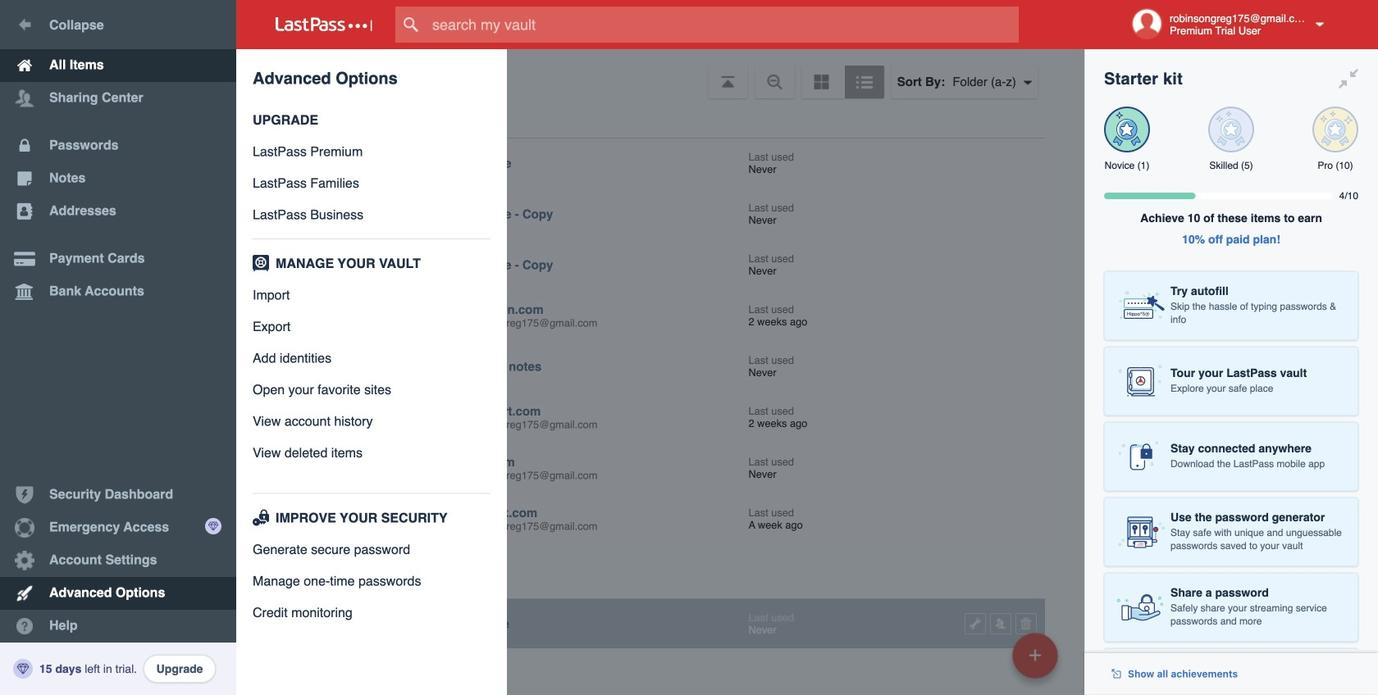 Task type: describe. For each thing, give the bounding box(es) containing it.
search my vault text field
[[396, 7, 1051, 43]]

manage your vault image
[[249, 255, 272, 272]]

new item image
[[1030, 650, 1041, 662]]

main navigation navigation
[[0, 0, 236, 696]]



Task type: locate. For each thing, give the bounding box(es) containing it.
vault options navigation
[[236, 49, 1085, 98]]

Search search field
[[396, 7, 1051, 43]]

lastpass image
[[276, 17, 373, 32]]

new item navigation
[[1007, 629, 1068, 696]]

improve your security image
[[249, 510, 272, 526]]



Task type: vqa. For each thing, say whether or not it's contained in the screenshot.
text box
no



